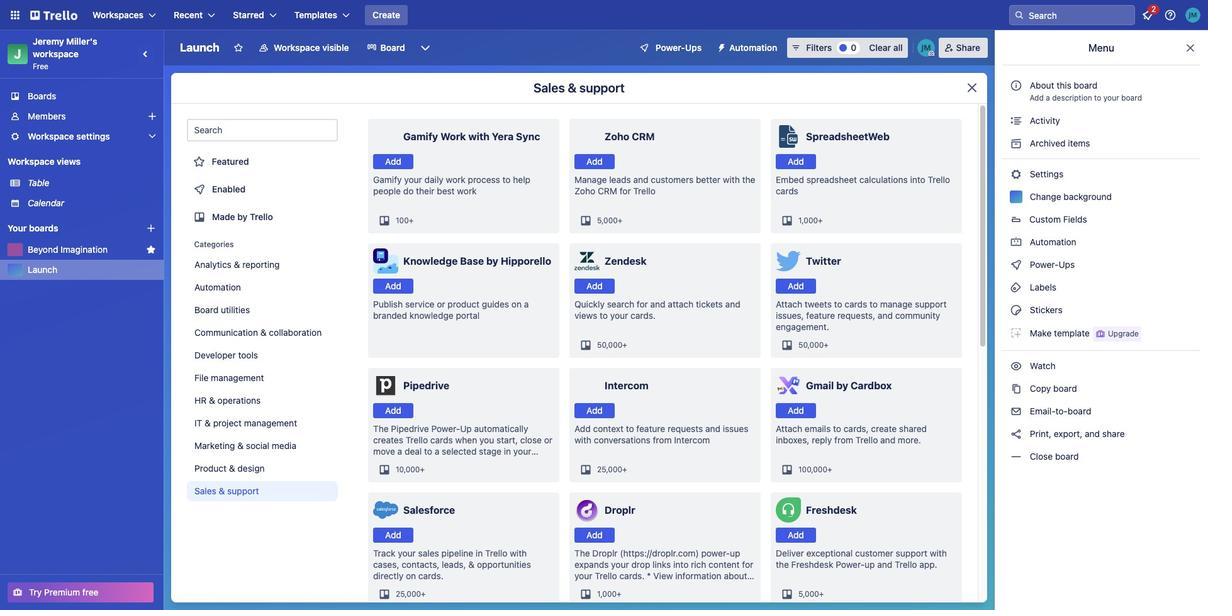 Task type: vqa. For each thing, say whether or not it's contained in the screenshot.
Board icon
no



Task type: locate. For each thing, give the bounding box(es) containing it.
contacts,
[[402, 560, 440, 570]]

sm image inside close board link
[[1011, 451, 1023, 463]]

to inside attach emails to cards, create shared inboxes, reply from trello and more.
[[834, 424, 842, 434]]

1 horizontal spatial 50,000 +
[[799, 341, 829, 350]]

add for droplr
[[587, 530, 603, 541]]

feature up conversations
[[637, 424, 666, 434]]

1 vertical spatial 25,000 +
[[396, 590, 426, 599]]

cards up requests,
[[845, 299, 868, 310]]

4 sm image from the top
[[1011, 236, 1023, 249]]

this member is an admin of this board. image
[[929, 51, 935, 57]]

add button up the manage
[[575, 154, 615, 169]]

1 vertical spatial workspace
[[28, 131, 74, 142]]

power-ups inside button
[[656, 42, 702, 53]]

& for "sales & support" link
[[219, 486, 225, 497]]

0 vertical spatial launch
[[180, 41, 220, 54]]

a left "deal"
[[398, 446, 403, 457]]

0 vertical spatial sales & support
[[534, 81, 625, 95]]

0 vertical spatial automation link
[[1003, 232, 1201, 252]]

support up zoho crm
[[580, 81, 625, 95]]

1 horizontal spatial zoho
[[605, 131, 630, 142]]

& inside 'link'
[[229, 463, 235, 474]]

trello inside "deliver exceptional customer support with the freshdesk power-up and trello app."
[[895, 560, 918, 570]]

0 horizontal spatial gamify
[[373, 174, 402, 185]]

1 horizontal spatial 5,000
[[799, 590, 820, 599]]

jeremy miller (jeremymiller198) image
[[1186, 8, 1201, 23]]

ups
[[686, 42, 702, 53], [1059, 259, 1076, 270]]

1 horizontal spatial 50,000
[[799, 341, 824, 350]]

feature inside add context to feature requests and issues with conversations from intercom
[[637, 424, 666, 434]]

a down about
[[1047, 93, 1051, 103]]

from down cards,
[[835, 435, 854, 446]]

attach inside attach emails to cards, create shared inboxes, reply from trello and more.
[[776, 424, 803, 434]]

power- inside button
[[656, 42, 686, 53]]

0 vertical spatial by
[[238, 212, 248, 222]]

to
[[1095, 93, 1102, 103], [503, 174, 511, 185], [835, 299, 843, 310], [870, 299, 878, 310], [600, 310, 608, 321], [626, 424, 634, 434], [834, 424, 842, 434], [424, 446, 433, 457]]

sm image inside stickers "link"
[[1011, 304, 1023, 317]]

change background
[[1028, 191, 1113, 202]]

1 vertical spatial board
[[195, 305, 219, 315]]

0 vertical spatial gamify
[[404, 131, 438, 142]]

1,000 +
[[799, 216, 823, 225], [598, 590, 622, 599]]

on inside track your sales pipeline in trello with cases, contacts, leads, & opportunities directly on cards.
[[406, 571, 416, 582]]

add button for intercom
[[575, 404, 615, 419]]

engagement.
[[776, 322, 830, 332]]

cards up "selected"
[[431, 435, 453, 446]]

add button up people
[[373, 154, 414, 169]]

automation
[[730, 42, 778, 53], [1028, 237, 1077, 247], [195, 282, 241, 293]]

email-to-board link
[[1003, 402, 1201, 422]]

1 horizontal spatial 5,000 +
[[799, 590, 824, 599]]

feature inside attach tweets to cards to manage support issues, feature requests, and community engagement.
[[807, 310, 836, 321]]

50,000 down search
[[598, 341, 623, 350]]

search
[[607, 299, 635, 310]]

your
[[1104, 93, 1120, 103], [404, 174, 422, 185], [611, 310, 629, 321], [514, 446, 532, 457], [398, 548, 416, 559]]

1 vertical spatial launch
[[28, 264, 57, 275]]

cases,
[[373, 560, 399, 570]]

jeremy miller (jeremymiller198) image
[[918, 39, 935, 57]]

stage
[[479, 446, 502, 457]]

and right the up
[[878, 560, 893, 570]]

knowledge base by hipporello
[[404, 256, 552, 267]]

1 horizontal spatial cards.
[[631, 310, 656, 321]]

0 vertical spatial attach
[[776, 299, 803, 310]]

attach for twitter
[[776, 299, 803, 310]]

cards. down contacts,
[[419, 571, 444, 582]]

spreadsheet
[[807, 174, 858, 185]]

hr & operations link
[[187, 391, 338, 411]]

workspace down members at the left top of the page
[[28, 131, 74, 142]]

from inside add context to feature requests and issues with conversations from intercom
[[653, 435, 672, 446]]

or up knowledge
[[437, 299, 446, 310]]

developer tools
[[195, 350, 258, 361]]

management inside file management link
[[211, 373, 264, 383]]

0 vertical spatial workspace
[[274, 42, 320, 53]]

add for spreadsheetweb
[[788, 156, 805, 167]]

workspace for workspace visible
[[274, 42, 320, 53]]

by right made
[[238, 212, 248, 222]]

1 horizontal spatial in
[[504, 446, 511, 457]]

labels
[[1028, 282, 1057, 293]]

work up best
[[446, 174, 466, 185]]

and down create
[[881, 435, 896, 446]]

2 vertical spatial by
[[837, 380, 849, 392]]

by right 'base'
[[487, 256, 499, 267]]

1 vertical spatial freshdesk
[[792, 560, 834, 570]]

1 vertical spatial in
[[476, 548, 483, 559]]

add button for salesforce
[[373, 528, 414, 543]]

sm image for automation
[[1011, 236, 1023, 249]]

50,000 for zendesk
[[598, 341, 623, 350]]

gamify inside gamify your daily work process to help people do their best work
[[373, 174, 402, 185]]

management down the hr & operations link
[[244, 418, 297, 429]]

add button down droplr
[[575, 528, 615, 543]]

reporting
[[243, 259, 280, 270]]

add for knowledge base by hipporello
[[385, 281, 402, 292]]

0 vertical spatial 5,000 +
[[598, 216, 623, 225]]

knowledge
[[410, 310, 454, 321]]

add button up embed
[[776, 154, 817, 169]]

issues,
[[776, 310, 804, 321]]

export,
[[1055, 429, 1083, 440]]

zoho
[[605, 131, 630, 142], [575, 186, 596, 196]]

1 vertical spatial cards
[[845, 299, 868, 310]]

views down quickly
[[575, 310, 598, 321]]

1 vertical spatial by
[[487, 256, 499, 267]]

beyond imagination link
[[28, 244, 141, 256]]

ups up labels link
[[1059, 259, 1076, 270]]

sm image inside watch link
[[1011, 360, 1023, 373]]

your
[[8, 223, 27, 234]]

freshdesk inside "deliver exceptional customer support with the freshdesk power-up and trello app."
[[792, 560, 834, 570]]

power-ups
[[656, 42, 702, 53], [1028, 259, 1078, 270]]

project
[[213, 418, 242, 429]]

made by trello link
[[187, 205, 338, 230]]

in inside track your sales pipeline in trello with cases, contacts, leads, & opportunities directly on cards.
[[476, 548, 483, 559]]

help
[[513, 174, 531, 185]]

ups inside button
[[686, 42, 702, 53]]

sm image for print, export, and share
[[1011, 428, 1023, 441]]

0 horizontal spatial 25,000 +
[[396, 590, 426, 599]]

3 sm image from the top
[[1011, 168, 1023, 181]]

in right pipeline at the left bottom of page
[[476, 548, 483, 559]]

0 horizontal spatial ups
[[686, 42, 702, 53]]

sales down move
[[373, 458, 394, 468]]

workspace navigation collapse icon image
[[137, 45, 155, 63]]

2 vertical spatial cards
[[431, 435, 453, 446]]

50,000 down engagement.
[[799, 341, 824, 350]]

clear all
[[870, 42, 903, 53]]

1 horizontal spatial sales
[[534, 81, 565, 95]]

sm image inside copy board link
[[1011, 383, 1023, 395]]

views down workspace settings
[[57, 156, 81, 167]]

zoho inside manage leads and customers better with the zoho crm for trello
[[575, 186, 596, 196]]

trello right into
[[928, 174, 951, 185]]

try
[[29, 587, 42, 598]]

sales inside the pipedrive power-up automatically creates trello cards when you start, close or move a deal to a selected stage in your sales pipeline.
[[373, 458, 394, 468]]

developer tools link
[[187, 346, 338, 366]]

gmail by cardbox
[[807, 380, 892, 392]]

power- inside the pipedrive power-up automatically creates trello cards when you start, close or move a deal to a selected stage in your sales pipeline.
[[432, 424, 460, 434]]

automatically
[[474, 424, 529, 434]]

crm up customers
[[632, 131, 655, 142]]

0 vertical spatial management
[[211, 373, 264, 383]]

1 horizontal spatial 25,000
[[598, 465, 623, 475]]

workspace up 'table' at the top of the page
[[8, 156, 55, 167]]

0 vertical spatial cards.
[[631, 310, 656, 321]]

launch inside board name text box
[[180, 41, 220, 54]]

pipeline
[[442, 548, 474, 559]]

sales & support inside "sales & support" link
[[195, 486, 259, 497]]

sm image for activity
[[1011, 115, 1023, 127]]

1 vertical spatial attach
[[776, 424, 803, 434]]

work
[[446, 174, 466, 185], [457, 186, 477, 196]]

clear all button
[[865, 38, 908, 58]]

from inside attach emails to cards, create shared inboxes, reply from trello and more.
[[835, 435, 854, 446]]

5,000 + down leads in the top of the page
[[598, 216, 623, 225]]

up
[[460, 424, 472, 434]]

5,000 + for zoho crm
[[598, 216, 623, 225]]

launch link
[[28, 264, 156, 276]]

to down quickly
[[600, 310, 608, 321]]

1,000 for droplr
[[598, 590, 617, 599]]

with right better
[[723, 174, 740, 185]]

and inside attach tweets to cards to manage support issues, feature requests, and community engagement.
[[878, 310, 893, 321]]

25,000 down conversations
[[598, 465, 623, 475]]

1 horizontal spatial or
[[545, 435, 553, 446]]

sm image inside activity link
[[1011, 115, 1023, 127]]

0 vertical spatial sales
[[373, 458, 394, 468]]

sm image for email-to-board
[[1011, 406, 1023, 418]]

2 50,000 + from the left
[[799, 341, 829, 350]]

1 from from the left
[[653, 435, 672, 446]]

sm image inside the settings link
[[1011, 168, 1023, 181]]

0 horizontal spatial from
[[653, 435, 672, 446]]

1 horizontal spatial 1,000 +
[[799, 216, 823, 225]]

upgrade button
[[1094, 327, 1142, 342]]

or
[[437, 299, 446, 310], [545, 435, 553, 446]]

with up "opportunities"
[[510, 548, 527, 559]]

add button up quickly
[[575, 279, 615, 294]]

workspace views
[[8, 156, 81, 167]]

to up conversations
[[626, 424, 634, 434]]

sm image
[[1011, 115, 1023, 127], [1011, 137, 1023, 150], [1011, 168, 1023, 181], [1011, 236, 1023, 249]]

with
[[469, 131, 490, 142], [723, 174, 740, 185], [575, 435, 592, 446], [510, 548, 527, 559], [930, 548, 948, 559]]

to inside add context to feature requests and issues with conversations from intercom
[[626, 424, 634, 434]]

customize views image
[[419, 42, 432, 54]]

1 vertical spatial 25,000
[[396, 590, 421, 599]]

1 horizontal spatial from
[[835, 435, 854, 446]]

1 horizontal spatial for
[[637, 299, 648, 310]]

0 horizontal spatial or
[[437, 299, 446, 310]]

add for gamify work with yera sync
[[385, 156, 402, 167]]

1 vertical spatial 5,000
[[799, 590, 820, 599]]

on right guides
[[512, 299, 522, 310]]

1 vertical spatial 5,000 +
[[799, 590, 824, 599]]

0 horizontal spatial cards.
[[419, 571, 444, 582]]

1 horizontal spatial 1,000
[[799, 216, 819, 225]]

from
[[653, 435, 672, 446], [835, 435, 854, 446]]

1 vertical spatial cards.
[[419, 571, 444, 582]]

gamify up people
[[373, 174, 402, 185]]

and inside add context to feature requests and issues with conversations from intercom
[[706, 424, 721, 434]]

trello
[[928, 174, 951, 185], [634, 186, 656, 196], [250, 212, 273, 222], [406, 435, 428, 446], [856, 435, 879, 446], [485, 548, 508, 559], [895, 560, 918, 570]]

make template
[[1028, 328, 1091, 339]]

1 vertical spatial for
[[637, 299, 648, 310]]

and down manage
[[878, 310, 893, 321]]

1 vertical spatial sales
[[195, 486, 216, 497]]

0 horizontal spatial feature
[[637, 424, 666, 434]]

0 horizontal spatial in
[[476, 548, 483, 559]]

attach up the inboxes,
[[776, 424, 803, 434]]

5,000 down deliver
[[799, 590, 820, 599]]

sm image inside automation button
[[712, 38, 730, 55]]

25,000 + down conversations
[[598, 465, 628, 475]]

add board image
[[146, 224, 156, 234]]

0 vertical spatial intercom
[[605, 380, 649, 392]]

add button up the
[[373, 404, 414, 419]]

1 horizontal spatial gamify
[[404, 131, 438, 142]]

developer
[[195, 350, 236, 361]]

trello down customers
[[634, 186, 656, 196]]

sm image for copy board
[[1011, 383, 1023, 395]]

workspace inside 'button'
[[274, 42, 320, 53]]

0 horizontal spatial 1,000 +
[[598, 590, 622, 599]]

1 vertical spatial sales
[[419, 548, 439, 559]]

5,000
[[598, 216, 618, 225], [799, 590, 820, 599]]

sync
[[516, 131, 541, 142]]

& for product & design 'link'
[[229, 463, 235, 474]]

launch
[[180, 41, 220, 54], [28, 264, 57, 275]]

2 sm image from the top
[[1011, 137, 1023, 150]]

featured link
[[187, 149, 338, 174]]

add button up deliver
[[776, 528, 817, 543]]

0 horizontal spatial the
[[743, 174, 756, 185]]

5,000 for zoho crm
[[598, 216, 618, 225]]

2 horizontal spatial by
[[837, 380, 849, 392]]

1 horizontal spatial board
[[381, 42, 405, 53]]

1 vertical spatial sales & support
[[195, 486, 259, 497]]

& for "it & project management" link
[[205, 418, 211, 429]]

fields
[[1064, 214, 1088, 225]]

1 vertical spatial 1,000
[[598, 590, 617, 599]]

board left the utilities
[[195, 305, 219, 315]]

with up app.
[[930, 548, 948, 559]]

50,000 for twitter
[[799, 341, 824, 350]]

by for made
[[238, 212, 248, 222]]

5,000 + for freshdesk
[[799, 590, 824, 599]]

to left cards,
[[834, 424, 842, 434]]

boards
[[28, 91, 56, 101]]

add button up the context at the bottom
[[575, 404, 615, 419]]

0 horizontal spatial 25,000
[[396, 590, 421, 599]]

start,
[[497, 435, 518, 446]]

starred button
[[226, 5, 284, 25]]

automation link up power-ups link in the top right of the page
[[1003, 232, 1201, 252]]

in down start,
[[504, 446, 511, 457]]

portal
[[456, 310, 480, 321]]

to up activity link
[[1095, 93, 1102, 103]]

add for pipedrive
[[385, 406, 402, 416]]

0 vertical spatial feature
[[807, 310, 836, 321]]

support down 'design'
[[227, 486, 259, 497]]

daily
[[425, 174, 444, 185]]

25,000 + down directly
[[396, 590, 426, 599]]

your down search
[[611, 310, 629, 321]]

to left help
[[503, 174, 511, 185]]

1 horizontal spatial intercom
[[675, 435, 711, 446]]

50,000 + for zendesk
[[598, 341, 628, 350]]

support up app.
[[896, 548, 928, 559]]

+ for spreadsheetweb
[[819, 216, 823, 225]]

1 vertical spatial zoho
[[575, 186, 596, 196]]

description
[[1053, 93, 1093, 103]]

Search text field
[[187, 119, 338, 142]]

requests
[[668, 424, 703, 434]]

0 horizontal spatial 5,000
[[598, 216, 618, 225]]

50,000 + down search
[[598, 341, 628, 350]]

automation link down 'analytics & reporting' link
[[187, 278, 338, 298]]

community
[[896, 310, 941, 321]]

sm image inside 'archived items' link
[[1011, 137, 1023, 150]]

starred
[[233, 9, 264, 20]]

sales inside track your sales pipeline in trello with cases, contacts, leads, & opportunities directly on cards.
[[419, 548, 439, 559]]

board inside "link"
[[381, 42, 405, 53]]

1,000
[[799, 216, 819, 225], [598, 590, 617, 599]]

2 vertical spatial workspace
[[8, 156, 55, 167]]

100
[[396, 216, 409, 225]]

recent button
[[166, 5, 223, 25]]

add button up publish
[[373, 279, 414, 294]]

or inside the pipedrive power-up automatically creates trello cards when you start, close or move a deal to a selected stage in your sales pipeline.
[[545, 435, 553, 446]]

trello down cards,
[[856, 435, 879, 446]]

create
[[872, 424, 897, 434]]

0 vertical spatial pipedrive
[[404, 380, 450, 392]]

0 horizontal spatial zoho
[[575, 186, 596, 196]]

launch down the beyond
[[28, 264, 57, 275]]

to right "deal"
[[424, 446, 433, 457]]

1 vertical spatial or
[[545, 435, 553, 446]]

crm down leads in the top of the page
[[598, 186, 618, 196]]

gmail
[[807, 380, 834, 392]]

add for zoho crm
[[587, 156, 603, 167]]

add for twitter
[[788, 281, 805, 292]]

intercom up the context at the bottom
[[605, 380, 649, 392]]

email-to-board
[[1028, 406, 1092, 417]]

and inside "deliver exceptional customer support with the freshdesk power-up and trello app."
[[878, 560, 893, 570]]

50,000 + down engagement.
[[799, 341, 829, 350]]

1 horizontal spatial launch
[[180, 41, 220, 54]]

1 sm image from the top
[[1011, 115, 1023, 127]]

0 vertical spatial board
[[381, 42, 405, 53]]

attach up issues,
[[776, 299, 803, 310]]

sm image inside labels link
[[1011, 281, 1023, 294]]

workspace for workspace settings
[[28, 131, 74, 142]]

1 vertical spatial views
[[575, 310, 598, 321]]

with inside add context to feature requests and issues with conversations from intercom
[[575, 435, 592, 446]]

0 vertical spatial for
[[620, 186, 631, 196]]

+ for gmail by cardbox
[[828, 465, 833, 475]]

0 vertical spatial ups
[[686, 42, 702, 53]]

1 vertical spatial feature
[[637, 424, 666, 434]]

1 vertical spatial pipedrive
[[391, 424, 429, 434]]

25,000 + for intercom
[[598, 465, 628, 475]]

1 vertical spatial gamify
[[373, 174, 402, 185]]

do
[[403, 186, 414, 196]]

0 horizontal spatial 50,000 +
[[598, 341, 628, 350]]

1 vertical spatial the
[[776, 560, 790, 570]]

freshdesk up the exceptional
[[807, 505, 858, 516]]

workspace down templates at the left top
[[274, 42, 320, 53]]

0 horizontal spatial views
[[57, 156, 81, 167]]

workspace
[[33, 48, 79, 59]]

& for the marketing & social media link
[[238, 441, 244, 451]]

trello left app.
[[895, 560, 918, 570]]

by right the gmail
[[837, 380, 849, 392]]

sm image for settings
[[1011, 168, 1023, 181]]

and inside manage leads and customers better with the zoho crm for trello
[[634, 174, 649, 185]]

add button for gamify work with yera sync
[[373, 154, 414, 169]]

and left share
[[1086, 429, 1101, 440]]

work down process
[[457, 186, 477, 196]]

change
[[1031, 191, 1062, 202]]

star or unstar board image
[[234, 43, 244, 53]]

0 vertical spatial 1,000
[[799, 216, 819, 225]]

add button up the emails
[[776, 404, 817, 419]]

operations
[[218, 395, 261, 406]]

0 vertical spatial 25,000 +
[[598, 465, 628, 475]]

board left customize views icon
[[381, 42, 405, 53]]

1 horizontal spatial on
[[512, 299, 522, 310]]

file
[[195, 373, 209, 383]]

a right guides
[[524, 299, 529, 310]]

your boards
[[8, 223, 58, 234]]

this
[[1057, 80, 1072, 91]]

add button for spreadsheetweb
[[776, 154, 817, 169]]

starred icon image
[[146, 245, 156, 255]]

launch down recent popup button
[[180, 41, 220, 54]]

your up do
[[404, 174, 422, 185]]

analytics & reporting link
[[187, 255, 338, 275]]

& for communication & collaboration link
[[261, 327, 267, 338]]

1 50,000 from the left
[[598, 341, 623, 350]]

sm image inside email-to-board link
[[1011, 406, 1023, 418]]

sm image
[[712, 38, 730, 55], [1011, 259, 1023, 271], [1011, 281, 1023, 294], [1011, 304, 1023, 317], [1011, 327, 1023, 339], [1011, 360, 1023, 373], [1011, 383, 1023, 395], [1011, 406, 1023, 418], [1011, 428, 1023, 441], [1011, 451, 1023, 463]]

1 attach from the top
[[776, 299, 803, 310]]

pipedrive
[[404, 380, 450, 392], [391, 424, 429, 434]]

manage
[[575, 174, 607, 185]]

zendesk
[[605, 256, 647, 267]]

power- inside "deliver exceptional customer support with the freshdesk power-up and trello app."
[[836, 560, 865, 570]]

1 vertical spatial intercom
[[675, 435, 711, 446]]

board up activity link
[[1122, 93, 1143, 103]]

workspace inside popup button
[[28, 131, 74, 142]]

sm image inside print, export, and share link
[[1011, 428, 1023, 441]]

sales up contacts,
[[419, 548, 439, 559]]

with left conversations
[[575, 435, 592, 446]]

zoho down the manage
[[575, 186, 596, 196]]

sm image inside power-ups link
[[1011, 259, 1023, 271]]

your up contacts,
[[398, 548, 416, 559]]

from down requests
[[653, 435, 672, 446]]

management inside "it & project management" link
[[244, 418, 297, 429]]

2 attach from the top
[[776, 424, 803, 434]]

10,000
[[396, 465, 420, 475]]

5,000 + down the exceptional
[[799, 590, 824, 599]]

1,000 + for spreadsheetweb
[[799, 216, 823, 225]]

1,000 + for droplr
[[598, 590, 622, 599]]

their
[[416, 186, 435, 196]]

freshdesk
[[807, 505, 858, 516], [792, 560, 834, 570]]

and right leads in the top of the page
[[634, 174, 649, 185]]

1 horizontal spatial the
[[776, 560, 790, 570]]

attach for gmail by cardbox
[[776, 424, 803, 434]]

workspace visible
[[274, 42, 349, 53]]

1 horizontal spatial sales
[[419, 548, 439, 559]]

add inside about this board add a description to your board
[[1030, 93, 1045, 103]]

to inside quickly search for and attach tickets and views to your cards.
[[600, 310, 608, 321]]

add button for zendesk
[[575, 279, 615, 294]]

0 horizontal spatial sales
[[373, 458, 394, 468]]

with inside manage leads and customers better with the zoho crm for trello
[[723, 174, 740, 185]]

visible
[[323, 42, 349, 53]]

50,000 + for twitter
[[799, 341, 829, 350]]

2 from from the left
[[835, 435, 854, 446]]

1 horizontal spatial ups
[[1059, 259, 1076, 270]]

views inside quickly search for and attach tickets and views to your cards.
[[575, 310, 598, 321]]

to inside the pipedrive power-up automatically creates trello cards when you start, close or move a deal to a selected stage in your sales pipeline.
[[424, 446, 433, 457]]

manage leads and customers better with the zoho crm for trello
[[575, 174, 756, 196]]

add button up tweets
[[776, 279, 817, 294]]

0 horizontal spatial for
[[620, 186, 631, 196]]

on down contacts,
[[406, 571, 416, 582]]

0 vertical spatial crm
[[632, 131, 655, 142]]

attach inside attach tweets to cards to manage support issues, feature requests, and community engagement.
[[776, 299, 803, 310]]

2 50,000 from the left
[[799, 341, 824, 350]]

intercom down requests
[[675, 435, 711, 446]]

2 notifications image
[[1141, 8, 1156, 23]]

0 horizontal spatial crm
[[598, 186, 618, 196]]

or right close
[[545, 435, 553, 446]]

the right better
[[743, 174, 756, 185]]

25,000 for intercom
[[598, 465, 623, 475]]

cards inside embed spreadsheet calculations into trello cards
[[776, 186, 799, 196]]

0 vertical spatial 5,000
[[598, 216, 618, 225]]

1 50,000 + from the left
[[598, 341, 628, 350]]



Task type: describe. For each thing, give the bounding box(es) containing it.
exceptional
[[807, 548, 853, 559]]

clear
[[870, 42, 892, 53]]

add button for twitter
[[776, 279, 817, 294]]

quickly search for and attach tickets and views to your cards.
[[575, 299, 741, 321]]

labels link
[[1003, 278, 1201, 298]]

by for gmail
[[837, 380, 849, 392]]

Board name text field
[[174, 38, 226, 58]]

board for board utilities
[[195, 305, 219, 315]]

to-
[[1056, 406, 1068, 417]]

10,000 +
[[396, 465, 425, 475]]

100,000 +
[[799, 465, 833, 475]]

quickly
[[575, 299, 605, 310]]

25,000 + for salesforce
[[396, 590, 426, 599]]

sm image for close board
[[1011, 451, 1023, 463]]

the
[[373, 424, 389, 434]]

work
[[441, 131, 466, 142]]

add button for zoho crm
[[575, 154, 615, 169]]

trello inside attach emails to cards, create shared inboxes, reply from trello and more.
[[856, 435, 879, 446]]

into
[[911, 174, 926, 185]]

change background link
[[1003, 187, 1201, 207]]

attach
[[668, 299, 694, 310]]

automation inside button
[[730, 42, 778, 53]]

customer
[[856, 548, 894, 559]]

shared
[[900, 424, 928, 434]]

your boards with 2 items element
[[8, 221, 127, 236]]

trello inside track your sales pipeline in trello with cases, contacts, leads, & opportunities directly on cards.
[[485, 548, 508, 559]]

made by trello
[[212, 212, 273, 222]]

design
[[238, 463, 265, 474]]

sm image for stickers
[[1011, 304, 1023, 317]]

0 vertical spatial views
[[57, 156, 81, 167]]

to up requests,
[[870, 299, 878, 310]]

+ for twitter
[[824, 341, 829, 350]]

recent
[[174, 9, 203, 20]]

board utilities link
[[187, 300, 338, 320]]

and left attach
[[651, 299, 666, 310]]

and inside print, export, and share link
[[1086, 429, 1101, 440]]

with inside track your sales pipeline in trello with cases, contacts, leads, & opportunities directly on cards.
[[510, 548, 527, 559]]

add for zendesk
[[587, 281, 603, 292]]

0 vertical spatial freshdesk
[[807, 505, 858, 516]]

workspace settings
[[28, 131, 110, 142]]

workspace for workspace views
[[8, 156, 55, 167]]

sm image for labels
[[1011, 281, 1023, 294]]

members link
[[0, 106, 164, 127]]

custom
[[1030, 214, 1062, 225]]

calendar
[[28, 198, 64, 208]]

you
[[480, 435, 494, 446]]

inboxes,
[[776, 435, 810, 446]]

workspace visible button
[[251, 38, 357, 58]]

add context to feature requests and issues with conversations from intercom
[[575, 424, 749, 446]]

add button for gmail by cardbox
[[776, 404, 817, 419]]

2 horizontal spatial automation
[[1028, 237, 1077, 247]]

board up to- on the bottom right of the page
[[1054, 383, 1078, 394]]

directly
[[373, 571, 404, 582]]

collaboration
[[269, 327, 322, 338]]

board down export,
[[1056, 451, 1080, 462]]

trello inside manage leads and customers better with the zoho crm for trello
[[634, 186, 656, 196]]

support inside "deliver exceptional customer support with the freshdesk power-up and trello app."
[[896, 548, 928, 559]]

cards. inside track your sales pipeline in trello with cases, contacts, leads, & opportunities directly on cards.
[[419, 571, 444, 582]]

5,000 for freshdesk
[[799, 590, 820, 599]]

cards inside the pipedrive power-up automatically creates trello cards when you start, close or move a deal to a selected stage in your sales pipeline.
[[431, 435, 453, 446]]

1 horizontal spatial sales & support
[[534, 81, 625, 95]]

1 horizontal spatial by
[[487, 256, 499, 267]]

and inside attach emails to cards, create shared inboxes, reply from trello and more.
[[881, 435, 896, 446]]

+ for intercom
[[623, 465, 628, 475]]

0 vertical spatial zoho
[[605, 131, 630, 142]]

sm image for power-ups
[[1011, 259, 1023, 271]]

enabled
[[212, 184, 246, 195]]

+ for zendesk
[[623, 341, 628, 350]]

gamify for gamify work with yera sync
[[404, 131, 438, 142]]

workspaces
[[93, 9, 144, 20]]

power-ups button
[[631, 38, 710, 58]]

emails
[[805, 424, 831, 434]]

0 horizontal spatial sales
[[195, 486, 216, 497]]

in inside the pipedrive power-up automatically creates trello cards when you start, close or move a deal to a selected stage in your sales pipeline.
[[504, 446, 511, 457]]

hipporello
[[501, 256, 552, 267]]

& for the hr & operations link
[[209, 395, 215, 406]]

your inside gamify your daily work process to help people do their best work
[[404, 174, 422, 185]]

embed
[[776, 174, 805, 185]]

product
[[195, 463, 227, 474]]

close
[[521, 435, 542, 446]]

your inside about this board add a description to your board
[[1104, 93, 1120, 103]]

+ for salesforce
[[421, 590, 426, 599]]

1 vertical spatial power-ups
[[1028, 259, 1078, 270]]

board for board
[[381, 42, 405, 53]]

pipedrive inside the pipedrive power-up automatically creates trello cards when you start, close or move a deal to a selected stage in your sales pipeline.
[[391, 424, 429, 434]]

publish service or product guides on a branded knowledge portal
[[373, 299, 529, 321]]

automation button
[[712, 38, 785, 58]]

and right tickets
[[726, 299, 741, 310]]

sm image for archived items
[[1011, 137, 1023, 150]]

tools
[[238, 350, 258, 361]]

manage
[[881, 299, 913, 310]]

share
[[957, 42, 981, 53]]

tickets
[[696, 299, 723, 310]]

background
[[1064, 191, 1113, 202]]

communication
[[195, 327, 258, 338]]

filters
[[807, 42, 833, 53]]

a inside publish service or product guides on a branded knowledge portal
[[524, 299, 529, 310]]

add button for droplr
[[575, 528, 615, 543]]

close board
[[1028, 451, 1080, 462]]

people
[[373, 186, 401, 196]]

for inside manage leads and customers better with the zoho crm for trello
[[620, 186, 631, 196]]

a inside about this board add a description to your board
[[1047, 93, 1051, 103]]

0 horizontal spatial automation
[[195, 282, 241, 293]]

upgrade
[[1109, 329, 1140, 339]]

board link
[[359, 38, 413, 58]]

board utilities
[[195, 305, 250, 315]]

Search field
[[1025, 6, 1135, 25]]

1 horizontal spatial crm
[[632, 131, 655, 142]]

search image
[[1015, 10, 1025, 20]]

archived
[[1031, 138, 1066, 149]]

add for salesforce
[[385, 530, 402, 541]]

cards inside attach tweets to cards to manage support issues, feature requests, and community engagement.
[[845, 299, 868, 310]]

trello inside the pipedrive power-up automatically creates trello cards when you start, close or move a deal to a selected stage in your sales pipeline.
[[406, 435, 428, 446]]

with inside "deliver exceptional customer support with the freshdesk power-up and trello app."
[[930, 548, 948, 559]]

on inside publish service or product guides on a branded knowledge portal
[[512, 299, 522, 310]]

settings link
[[1003, 164, 1201, 184]]

+ for gamify work with yera sync
[[409, 216, 414, 225]]

featured
[[212, 156, 249, 167]]

crm inside manage leads and customers better with the zoho crm for trello
[[598, 186, 618, 196]]

embed spreadsheet calculations into trello cards
[[776, 174, 951, 196]]

to inside gamify your daily work process to help people do their best work
[[503, 174, 511, 185]]

trello inside embed spreadsheet calculations into trello cards
[[928, 174, 951, 185]]

25,000 for salesforce
[[396, 590, 421, 599]]

your inside track your sales pipeline in trello with cases, contacts, leads, & opportunities directly on cards.
[[398, 548, 416, 559]]

stickers
[[1028, 305, 1063, 315]]

spreadsheetweb
[[807, 131, 890, 142]]

to right tweets
[[835, 299, 843, 310]]

add button for knowledge base by hipporello
[[373, 279, 414, 294]]

your inside the pipedrive power-up automatically creates trello cards when you start, close or move a deal to a selected stage in your sales pipeline.
[[514, 446, 532, 457]]

with left the yera
[[469, 131, 490, 142]]

guides
[[482, 299, 509, 310]]

product & design
[[195, 463, 265, 474]]

watch link
[[1003, 356, 1201, 377]]

app.
[[920, 560, 938, 570]]

the inside manage leads and customers better with the zoho crm for trello
[[743, 174, 756, 185]]

100 +
[[396, 216, 414, 225]]

intercom inside add context to feature requests and issues with conversations from intercom
[[675, 435, 711, 446]]

board up description
[[1075, 80, 1098, 91]]

add for freshdesk
[[788, 530, 805, 541]]

deliver
[[776, 548, 805, 559]]

track your sales pipeline in trello with cases, contacts, leads, & opportunities directly on cards.
[[373, 548, 531, 582]]

& for 'analytics & reporting' link
[[234, 259, 240, 270]]

trello down 'enabled' link
[[250, 212, 273, 222]]

the inside "deliver exceptional customer support with the freshdesk power-up and trello app."
[[776, 560, 790, 570]]

a left "selected"
[[435, 446, 440, 457]]

yera
[[492, 131, 514, 142]]

activity
[[1028, 115, 1061, 126]]

to inside about this board add a description to your board
[[1095, 93, 1102, 103]]

free
[[33, 62, 48, 71]]

watch
[[1028, 361, 1059, 371]]

file management link
[[187, 368, 338, 388]]

boards
[[29, 223, 58, 234]]

or inside publish service or product guides on a branded knowledge portal
[[437, 299, 446, 310]]

analytics & reporting
[[195, 259, 280, 270]]

add button for pipedrive
[[373, 404, 414, 419]]

primary element
[[0, 0, 1209, 30]]

process
[[468, 174, 500, 185]]

1 vertical spatial work
[[457, 186, 477, 196]]

0 horizontal spatial launch
[[28, 264, 57, 275]]

best
[[437, 186, 455, 196]]

gamify for gamify your daily work process to help people do their best work
[[373, 174, 402, 185]]

+ for pipedrive
[[420, 465, 425, 475]]

knowledge
[[404, 256, 458, 267]]

board up print, export, and share
[[1068, 406, 1092, 417]]

1 horizontal spatial automation link
[[1003, 232, 1201, 252]]

tweets
[[805, 299, 832, 310]]

file management
[[195, 373, 264, 383]]

hr
[[195, 395, 207, 406]]

add for intercom
[[587, 406, 603, 416]]

cards. inside quickly search for and attach tickets and views to your cards.
[[631, 310, 656, 321]]

open information menu image
[[1165, 9, 1177, 21]]

add for gmail by cardbox
[[788, 406, 805, 416]]

+ for zoho crm
[[618, 216, 623, 225]]

back to home image
[[30, 5, 77, 25]]

1 vertical spatial automation link
[[187, 278, 338, 298]]

support inside attach tweets to cards to manage support issues, feature requests, and community engagement.
[[916, 299, 947, 310]]

sm image for make template
[[1011, 327, 1023, 339]]

your inside quickly search for and attach tickets and views to your cards.
[[611, 310, 629, 321]]

0 vertical spatial work
[[446, 174, 466, 185]]

0 vertical spatial sales
[[534, 81, 565, 95]]

premium
[[44, 587, 80, 598]]

deal
[[405, 446, 422, 457]]

1,000 for spreadsheetweb
[[799, 216, 819, 225]]

add button for freshdesk
[[776, 528, 817, 543]]

templates button
[[287, 5, 358, 25]]

add inside add context to feature requests and issues with conversations from intercom
[[575, 424, 591, 434]]

sm image for watch
[[1011, 360, 1023, 373]]

j
[[14, 47, 21, 61]]

+ for freshdesk
[[820, 590, 824, 599]]

+ for droplr
[[617, 590, 622, 599]]

pipeline.
[[397, 458, 431, 468]]

for inside quickly search for and attach tickets and views to your cards.
[[637, 299, 648, 310]]

archived items
[[1028, 138, 1091, 149]]

& inside track your sales pipeline in trello with cases, contacts, leads, & opportunities directly on cards.
[[469, 560, 475, 570]]



